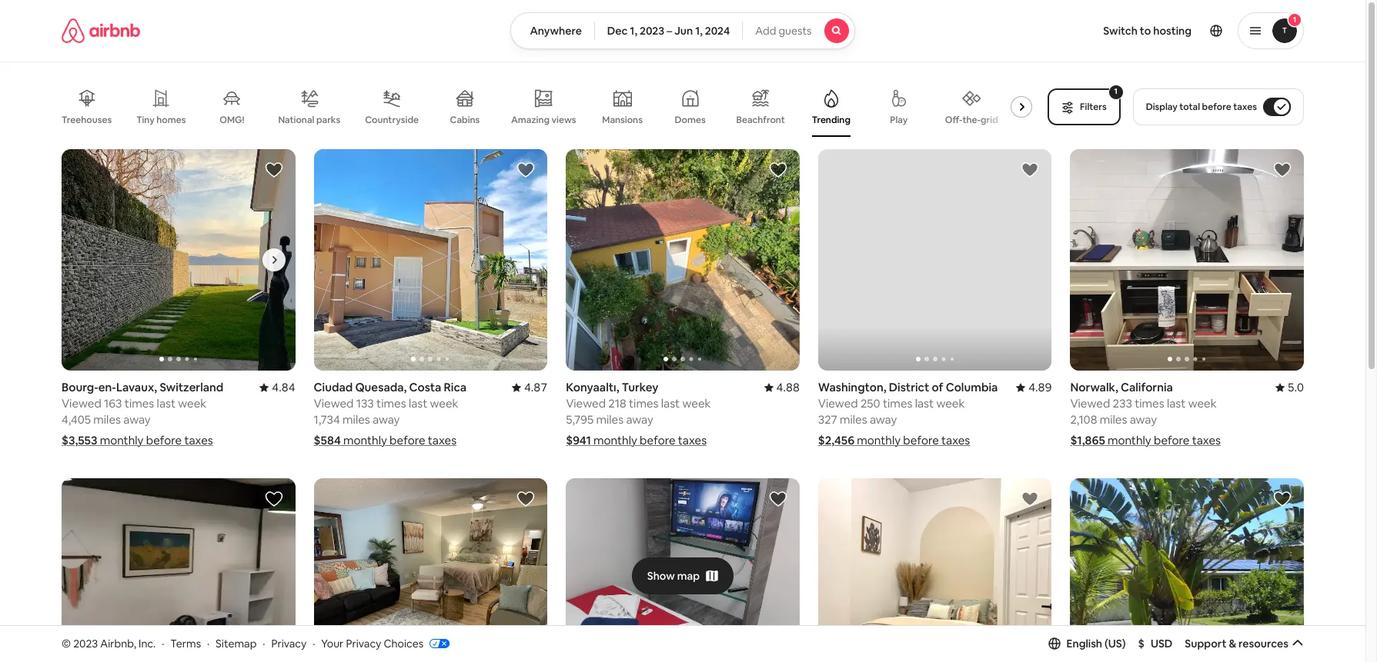 Task type: locate. For each thing, give the bounding box(es) containing it.
week
[[178, 397, 207, 411], [430, 397, 459, 411], [937, 397, 965, 411], [683, 397, 711, 412], [1189, 397, 1217, 412]]

2 monthly from the left
[[343, 434, 387, 448]]

away inside bourg-en-lavaux, switzerland viewed 163 times last week 4,405 miles away $3,553 monthly before taxes
[[123, 413, 151, 428]]

of
[[932, 381, 944, 395]]

1 horizontal spatial privacy
[[346, 637, 381, 651]]

miles down '250'
[[840, 413, 867, 428]]

0 horizontal spatial privacy
[[271, 637, 307, 651]]

viewed up 5,795 in the left of the page
[[566, 397, 606, 412]]

week inside konyaaltı, turkey viewed 218 times last week 5,795 miles away $941 monthly before taxes
[[683, 397, 711, 412]]

times for 327 miles away
[[883, 397, 913, 411]]

4 viewed from the left
[[566, 397, 606, 412]]

taxes inside norwalk, california viewed 233 times last week 2,108 miles away $1,865 monthly before taxes
[[1193, 434, 1221, 448]]

1 miles from the left
[[93, 413, 121, 428]]

1 · from the left
[[162, 637, 164, 651]]

last inside konyaaltı, turkey viewed 218 times last week 5,795 miles away $941 monthly before taxes
[[661, 397, 680, 412]]

3 viewed from the left
[[818, 397, 858, 411]]

viewed inside konyaaltı, turkey viewed 218 times last week 5,795 miles away $941 monthly before taxes
[[566, 397, 606, 412]]

last
[[157, 397, 176, 411], [409, 397, 428, 411], [915, 397, 934, 411], [661, 397, 680, 412], [1167, 397, 1186, 412]]

play
[[890, 114, 908, 126]]

miles down 133
[[343, 413, 370, 428]]

anywhere button
[[511, 12, 595, 49]]

away for 163
[[123, 413, 151, 428]]

1, right jun
[[695, 24, 703, 38]]

last inside bourg-en-lavaux, switzerland viewed 163 times last week 4,405 miles away $3,553 monthly before taxes
[[157, 397, 176, 411]]

3 week from the left
[[937, 397, 965, 411]]

4 week from the left
[[683, 397, 711, 412]]

resources
[[1239, 637, 1289, 651]]

to
[[1140, 24, 1151, 38]]

· left your at the left bottom
[[313, 637, 315, 651]]

$ usd
[[1138, 637, 1173, 651]]

monthly inside konyaaltı, turkey viewed 218 times last week 5,795 miles away $941 monthly before taxes
[[594, 434, 637, 448]]

3 times from the left
[[883, 397, 913, 411]]

4.88
[[777, 381, 800, 395]]

sitemap link
[[216, 637, 257, 651]]

add guests button
[[742, 12, 855, 49]]

3 miles from the left
[[840, 413, 867, 428]]

times inside bourg-en-lavaux, switzerland viewed 163 times last week 4,405 miles away $3,553 monthly before taxes
[[125, 397, 154, 411]]

before down costa
[[390, 434, 425, 448]]

show map button
[[632, 558, 734, 595]]

konyaaltı,
[[566, 381, 619, 395]]

1 week from the left
[[178, 397, 207, 411]]

2023
[[640, 24, 665, 38], [73, 637, 98, 651]]

monthly inside washington, district of columbia viewed 250 times last week 327 miles away $2,456 monthly before taxes
[[857, 434, 901, 448]]

4 away from the left
[[626, 413, 654, 428]]

3 away from the left
[[870, 413, 897, 428]]

last inside washington, district of columbia viewed 250 times last week 327 miles away $2,456 monthly before taxes
[[915, 397, 934, 411]]

last inside ciudad quesada, costa rica viewed 133 times last week 1,734 miles away $584 monthly before taxes
[[409, 397, 428, 411]]

viewed for 327
[[818, 397, 858, 411]]

before down "california"
[[1154, 434, 1190, 448]]

2023 right ©
[[73, 637, 98, 651]]

week for viewed 163 times last week
[[178, 397, 207, 411]]

viewed for 4,405
[[62, 397, 102, 411]]

times down lavaux,
[[125, 397, 154, 411]]

2 last from the left
[[409, 397, 428, 411]]

1 horizontal spatial 2023
[[640, 24, 665, 38]]

·
[[162, 637, 164, 651], [207, 637, 210, 651], [263, 637, 265, 651], [313, 637, 315, 651]]

miles for 163
[[93, 413, 121, 428]]

5 times from the left
[[1135, 397, 1165, 412]]

5 week from the left
[[1189, 397, 1217, 412]]

konyaaltı, turkey viewed 218 times last week 5,795 miles away $941 monthly before taxes
[[566, 381, 711, 448]]

switch
[[1104, 24, 1138, 38]]

viewed inside bourg-en-lavaux, switzerland viewed 163 times last week 4,405 miles away $3,553 monthly before taxes
[[62, 397, 102, 411]]

1 viewed from the left
[[62, 397, 102, 411]]

anywhere
[[530, 24, 582, 38]]

1, right dec
[[630, 24, 638, 38]]

1 last from the left
[[157, 397, 176, 411]]

3 last from the left
[[915, 397, 934, 411]]

switch to hosting link
[[1094, 15, 1201, 47]]

tiny
[[136, 114, 155, 126]]

2,108
[[1071, 413, 1098, 428]]

218
[[609, 397, 627, 412]]

ciudad
[[314, 381, 353, 395]]

privacy left your at the left bottom
[[271, 637, 307, 651]]

1,734
[[314, 413, 340, 428]]

before down turkey
[[640, 434, 676, 448]]

jun
[[675, 24, 693, 38]]

monthly inside bourg-en-lavaux, switzerland viewed 163 times last week 4,405 miles away $3,553 monthly before taxes
[[100, 434, 144, 448]]

last down 'of'
[[915, 397, 934, 411]]

5 miles from the left
[[1100, 413, 1128, 428]]

guests
[[779, 24, 812, 38]]

4 last from the left
[[661, 397, 680, 412]]

4 monthly from the left
[[594, 434, 637, 448]]

· right inc.
[[162, 637, 164, 651]]

· left privacy link
[[263, 637, 265, 651]]

show map
[[647, 569, 700, 583]]

beachfront
[[737, 114, 785, 126]]

away down 133
[[373, 413, 400, 428]]

times inside konyaaltı, turkey viewed 218 times last week 5,795 miles away $941 monthly before taxes
[[629, 397, 659, 412]]

times down turkey
[[629, 397, 659, 412]]

$
[[1138, 637, 1145, 651]]

omg!
[[220, 114, 245, 126]]

$1,865
[[1071, 434, 1106, 448]]

choices
[[384, 637, 424, 651]]

miles inside washington, district of columbia viewed 250 times last week 327 miles away $2,456 monthly before taxes
[[840, 413, 867, 428]]

4.87 out of 5 average rating image
[[512, 381, 548, 395]]

1
[[1293, 15, 1297, 25]]

times inside norwalk, california viewed 233 times last week 2,108 miles away $1,865 monthly before taxes
[[1135, 397, 1165, 412]]

privacy right your at the left bottom
[[346, 637, 381, 651]]

1 times from the left
[[125, 397, 154, 411]]

0 horizontal spatial 1,
[[630, 24, 638, 38]]

1 horizontal spatial 1,
[[695, 24, 703, 38]]

before inside button
[[1202, 101, 1232, 113]]

miles inside ciudad quesada, costa rica viewed 133 times last week 1,734 miles away $584 monthly before taxes
[[343, 413, 370, 428]]

monthly down 133
[[343, 434, 387, 448]]

viewed down ciudad
[[314, 397, 354, 411]]

5 viewed from the left
[[1071, 397, 1111, 412]]

· right terms
[[207, 637, 210, 651]]

monthly inside norwalk, california viewed 233 times last week 2,108 miles away $1,865 monthly before taxes
[[1108, 434, 1152, 448]]

monthly down '250'
[[857, 434, 901, 448]]

2024
[[705, 24, 730, 38]]

monthly for $3,553
[[100, 434, 144, 448]]

away down 233
[[1130, 413, 1157, 428]]

miles for 250
[[840, 413, 867, 428]]

times inside washington, district of columbia viewed 250 times last week 327 miles away $2,456 monthly before taxes
[[883, 397, 913, 411]]

profile element
[[874, 0, 1304, 62]]

5 last from the left
[[1167, 397, 1186, 412]]

before down lavaux,
[[146, 434, 182, 448]]

0 horizontal spatial 2023
[[73, 637, 98, 651]]

4,405
[[62, 413, 91, 428]]

away for 133
[[373, 413, 400, 428]]

views
[[552, 114, 576, 126]]

week inside washington, district of columbia viewed 250 times last week 327 miles away $2,456 monthly before taxes
[[937, 397, 965, 411]]

viewed up 327
[[818, 397, 858, 411]]

times for 4,405 miles away
[[125, 397, 154, 411]]

last down switzerland
[[157, 397, 176, 411]]

miles down 233
[[1100, 413, 1128, 428]]

times down "california"
[[1135, 397, 1165, 412]]

times down district
[[883, 397, 913, 411]]

last down costa
[[409, 397, 428, 411]]

away inside washington, district of columbia viewed 250 times last week 327 miles away $2,456 monthly before taxes
[[870, 413, 897, 428]]

viewed inside washington, district of columbia viewed 250 times last week 327 miles away $2,456 monthly before taxes
[[818, 397, 858, 411]]

add to wishlist: bourg-en-lavaux, switzerland image
[[265, 161, 283, 179]]

miles inside bourg-en-lavaux, switzerland viewed 163 times last week 4,405 miles away $3,553 monthly before taxes
[[93, 413, 121, 428]]

None search field
[[511, 12, 855, 49]]

5 away from the left
[[1130, 413, 1157, 428]]

5.0
[[1288, 381, 1304, 395]]

(us)
[[1105, 637, 1126, 651]]

week inside bourg-en-lavaux, switzerland viewed 163 times last week 4,405 miles away $3,553 monthly before taxes
[[178, 397, 207, 411]]

terms
[[170, 637, 201, 651]]

–
[[667, 24, 672, 38]]

monthly inside ciudad quesada, costa rica viewed 133 times last week 1,734 miles away $584 monthly before taxes
[[343, 434, 387, 448]]

before down district
[[903, 434, 939, 448]]

233
[[1113, 397, 1133, 412]]

2 away from the left
[[373, 413, 400, 428]]

last inside norwalk, california viewed 233 times last week 2,108 miles away $1,865 monthly before taxes
[[1167, 397, 1186, 412]]

miles down 218
[[596, 413, 624, 428]]

0 vertical spatial 2023
[[640, 24, 665, 38]]

group
[[62, 77, 1039, 137], [62, 149, 295, 371], [314, 149, 548, 371], [566, 149, 800, 371], [818, 149, 1052, 371], [1071, 149, 1304, 371], [62, 479, 295, 663], [314, 479, 548, 663], [566, 479, 800, 663], [818, 479, 1052, 663], [1071, 479, 1304, 663]]

taxes inside bourg-en-lavaux, switzerland viewed 163 times last week 4,405 miles away $3,553 monthly before taxes
[[184, 434, 213, 448]]

miles
[[93, 413, 121, 428], [343, 413, 370, 428], [840, 413, 867, 428], [596, 413, 624, 428], [1100, 413, 1128, 428]]

4 miles from the left
[[596, 413, 624, 428]]

before inside norwalk, california viewed 233 times last week 2,108 miles away $1,865 monthly before taxes
[[1154, 434, 1190, 448]]

add to wishlist: norwalk, california image
[[1274, 161, 1292, 179]]

add to wishlist: huntsville, alabama image
[[517, 491, 535, 509]]

1 monthly from the left
[[100, 434, 144, 448]]

away down lavaux,
[[123, 413, 151, 428]]

grid
[[981, 114, 998, 126]]

times down quesada,
[[377, 397, 406, 411]]

add to wishlist: konyaaltı, turkey image
[[769, 161, 788, 179]]

3 · from the left
[[263, 637, 265, 651]]

week inside ciudad quesada, costa rica viewed 133 times last week 1,734 miles away $584 monthly before taxes
[[430, 397, 459, 411]]

viewed for 1,734
[[314, 397, 354, 411]]

miles down 163
[[93, 413, 121, 428]]

1 vertical spatial 2023
[[73, 637, 98, 651]]

last down "california"
[[1167, 397, 1186, 412]]

1 away from the left
[[123, 413, 151, 428]]

viewed inside ciudad quesada, costa rica viewed 133 times last week 1,734 miles away $584 monthly before taxes
[[314, 397, 354, 411]]

monthly right $941
[[594, 434, 637, 448]]

2 miles from the left
[[343, 413, 370, 428]]

switch to hosting
[[1104, 24, 1192, 38]]

2 times from the left
[[377, 397, 406, 411]]

4.89 out of 5 average rating image
[[1017, 381, 1052, 395]]

away down 218
[[626, 413, 654, 428]]

monthly
[[100, 434, 144, 448], [343, 434, 387, 448], [857, 434, 901, 448], [594, 434, 637, 448], [1108, 434, 1152, 448]]

dec 1, 2023 – jun 1, 2024 button
[[594, 12, 743, 49]]

monthly down 163
[[100, 434, 144, 448]]

away down '250'
[[870, 413, 897, 428]]

3 monthly from the left
[[857, 434, 901, 448]]

2 1, from the left
[[695, 24, 703, 38]]

250
[[861, 397, 881, 411]]

away inside ciudad quesada, costa rica viewed 133 times last week 1,734 miles away $584 monthly before taxes
[[373, 413, 400, 428]]

show
[[647, 569, 675, 583]]

terms link
[[170, 637, 201, 651]]

viewed down bourg-
[[62, 397, 102, 411]]

california
[[1121, 381, 1173, 395]]

viewed down norwalk,
[[1071, 397, 1111, 412]]

4 times from the left
[[629, 397, 659, 412]]

away
[[123, 413, 151, 428], [373, 413, 400, 428], [870, 413, 897, 428], [626, 413, 654, 428], [1130, 413, 1157, 428]]

2 viewed from the left
[[314, 397, 354, 411]]

times inside ciudad quesada, costa rica viewed 133 times last week 1,734 miles away $584 monthly before taxes
[[377, 397, 406, 411]]

1,
[[630, 24, 638, 38], [695, 24, 703, 38]]

5 monthly from the left
[[1108, 434, 1152, 448]]

monthly down 233
[[1108, 434, 1152, 448]]

2023 left –
[[640, 24, 665, 38]]

4.84 out of 5 average rating image
[[260, 381, 295, 395]]

filters
[[1080, 101, 1107, 113]]

last right 218
[[661, 397, 680, 412]]

2 week from the left
[[430, 397, 459, 411]]

add
[[756, 24, 776, 38]]

2 privacy from the left
[[346, 637, 381, 651]]

before right total
[[1202, 101, 1232, 113]]



Task type: describe. For each thing, give the bounding box(es) containing it.
norwalk, california viewed 233 times last week 2,108 miles away $1,865 monthly before taxes
[[1071, 381, 1221, 448]]

treehouses
[[62, 114, 112, 126]]

add to wishlist: washington, district of columbia image
[[1021, 161, 1040, 179]]

© 2023 airbnb, inc. ·
[[62, 637, 164, 651]]

washington,
[[818, 381, 887, 395]]

miles inside konyaaltı, turkey viewed 218 times last week 5,795 miles away $941 monthly before taxes
[[596, 413, 624, 428]]

total
[[1180, 101, 1200, 113]]

your
[[321, 637, 344, 651]]

cabins
[[450, 114, 480, 126]]

add to wishlist: chicago, illinois image
[[1021, 491, 1040, 509]]

privacy link
[[271, 637, 307, 651]]

costa
[[409, 381, 442, 395]]

5,795
[[566, 413, 594, 428]]

4.87
[[524, 381, 548, 395]]

add to wishlist: ciudad quesada, costa rica image
[[517, 161, 535, 179]]

away for 250
[[870, 413, 897, 428]]

en-
[[98, 381, 116, 395]]

add guests
[[756, 24, 812, 38]]

add to wishlist: vila madalena, brazil image
[[265, 491, 283, 509]]

hosting
[[1154, 24, 1192, 38]]

taxes inside konyaaltı, turkey viewed 218 times last week 5,795 miles away $941 monthly before taxes
[[678, 434, 707, 448]]

amazing
[[511, 114, 550, 126]]

add to wishlist: keaau, hawaii image
[[1274, 491, 1292, 509]]

monthly for $584
[[343, 434, 387, 448]]

miles for 133
[[343, 413, 370, 428]]

2 · from the left
[[207, 637, 210, 651]]

national
[[278, 114, 314, 126]]

monthly for $2,456
[[857, 434, 901, 448]]

support & resources button
[[1185, 637, 1304, 651]]

$584
[[314, 434, 341, 448]]

2023 inside button
[[640, 24, 665, 38]]

trending
[[812, 114, 851, 126]]

163
[[104, 397, 122, 411]]

before inside konyaaltı, turkey viewed 218 times last week 5,795 miles away $941 monthly before taxes
[[640, 434, 676, 448]]

mansions
[[602, 114, 643, 126]]

map
[[677, 569, 700, 583]]

bourg-
[[62, 381, 98, 395]]

filters button
[[1048, 89, 1121, 126]]

the-
[[963, 114, 981, 126]]

off-the-grid
[[945, 114, 998, 126]]

norwalk,
[[1071, 381, 1119, 395]]

taxes inside button
[[1234, 101, 1257, 113]]

dec 1, 2023 – jun 1, 2024
[[607, 24, 730, 38]]

$2,456
[[818, 434, 855, 448]]

tiny homes
[[136, 114, 186, 126]]

airbnb,
[[100, 637, 136, 651]]

last for lavaux,
[[157, 397, 176, 411]]

district
[[889, 381, 930, 395]]

homes
[[156, 114, 186, 126]]

before inside bourg-en-lavaux, switzerland viewed 163 times last week 4,405 miles away $3,553 monthly before taxes
[[146, 434, 182, 448]]

turkey
[[622, 381, 659, 395]]

amazing views
[[511, 114, 576, 126]]

off-
[[945, 114, 963, 126]]

washington, district of columbia viewed 250 times last week 327 miles away $2,456 monthly before taxes
[[818, 381, 998, 448]]

last for of
[[915, 397, 934, 411]]

countryside
[[365, 114, 419, 126]]

switzerland
[[160, 381, 224, 395]]

columbia
[[946, 381, 998, 395]]

5.0 out of 5 average rating image
[[1276, 381, 1304, 395]]

lavaux,
[[116, 381, 157, 395]]

4.84
[[272, 381, 295, 395]]

support
[[1185, 637, 1227, 651]]

none search field containing anywhere
[[511, 12, 855, 49]]

usd
[[1151, 637, 1173, 651]]

4.89
[[1029, 381, 1052, 395]]

1 1, from the left
[[630, 24, 638, 38]]

week inside norwalk, california viewed 233 times last week 2,108 miles away $1,865 monthly before taxes
[[1189, 397, 1217, 412]]

before inside ciudad quesada, costa rica viewed 133 times last week 1,734 miles away $584 monthly before taxes
[[390, 434, 425, 448]]

group containing national parks
[[62, 77, 1039, 137]]

english (us)
[[1067, 637, 1126, 651]]

rica
[[444, 381, 467, 395]]

away inside norwalk, california viewed 233 times last week 2,108 miles away $1,865 monthly before taxes
[[1130, 413, 1157, 428]]

times for 1,734 miles away
[[377, 397, 406, 411]]

327
[[818, 413, 837, 428]]

$941
[[566, 434, 591, 448]]

national parks
[[278, 114, 341, 126]]

viewed inside norwalk, california viewed 233 times last week 2,108 miles away $1,865 monthly before taxes
[[1071, 397, 1111, 412]]

display
[[1146, 101, 1178, 113]]

away inside konyaaltı, turkey viewed 218 times last week 5,795 miles away $941 monthly before taxes
[[626, 413, 654, 428]]

week for viewed 250 times last week
[[937, 397, 965, 411]]

support & resources
[[1185, 637, 1289, 651]]

english
[[1067, 637, 1103, 651]]

1 privacy from the left
[[271, 637, 307, 651]]

sitemap
[[216, 637, 257, 651]]

miles inside norwalk, california viewed 233 times last week 2,108 miles away $1,865 monthly before taxes
[[1100, 413, 1128, 428]]

your privacy choices link
[[321, 637, 450, 652]]

bourg-en-lavaux, switzerland viewed 163 times last week 4,405 miles away $3,553 monthly before taxes
[[62, 381, 224, 448]]

quesada,
[[355, 381, 407, 395]]

domes
[[675, 114, 706, 126]]

ciudad quesada, costa rica viewed 133 times last week 1,734 miles away $584 monthly before taxes
[[314, 381, 467, 448]]

terms · sitemap · privacy ·
[[170, 637, 315, 651]]

week for viewed 133 times last week
[[430, 397, 459, 411]]

taxes inside ciudad quesada, costa rica viewed 133 times last week 1,734 miles away $584 monthly before taxes
[[428, 434, 457, 448]]

4.88 out of 5 average rating image
[[764, 381, 800, 395]]

$3,553
[[62, 434, 97, 448]]

before inside washington, district of columbia viewed 250 times last week 327 miles away $2,456 monthly before taxes
[[903, 434, 939, 448]]

last for costa
[[409, 397, 428, 411]]

4 · from the left
[[313, 637, 315, 651]]

parks
[[316, 114, 341, 126]]

display total before taxes button
[[1133, 89, 1304, 126]]

your privacy choices
[[321, 637, 424, 651]]

©
[[62, 637, 71, 651]]

dec
[[607, 24, 628, 38]]

taxes inside washington, district of columbia viewed 250 times last week 327 miles away $2,456 monthly before taxes
[[942, 434, 970, 448]]

add to wishlist: vila gilda, brazil image
[[769, 491, 788, 509]]

1 button
[[1238, 12, 1304, 49]]

&
[[1229, 637, 1237, 651]]



Task type: vqa. For each thing, say whether or not it's contained in the screenshot.
bottommost the Host
no



